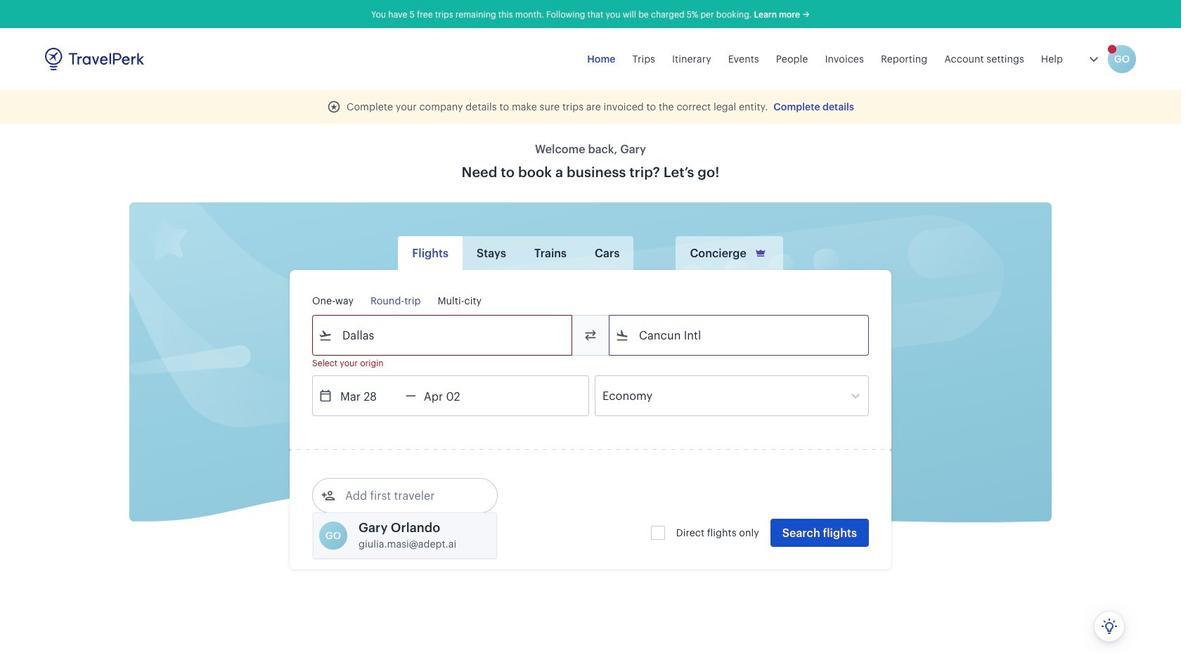 Task type: describe. For each thing, give the bounding box(es) containing it.
From search field
[[333, 324, 553, 347]]



Task type: locate. For each thing, give the bounding box(es) containing it.
Depart text field
[[333, 376, 406, 415]]

Add first traveler search field
[[335, 484, 482, 507]]

Return text field
[[416, 376, 489, 415]]

To search field
[[629, 324, 850, 347]]



Task type: vqa. For each thing, say whether or not it's contained in the screenshot.
the bottommost United Airlines icon
no



